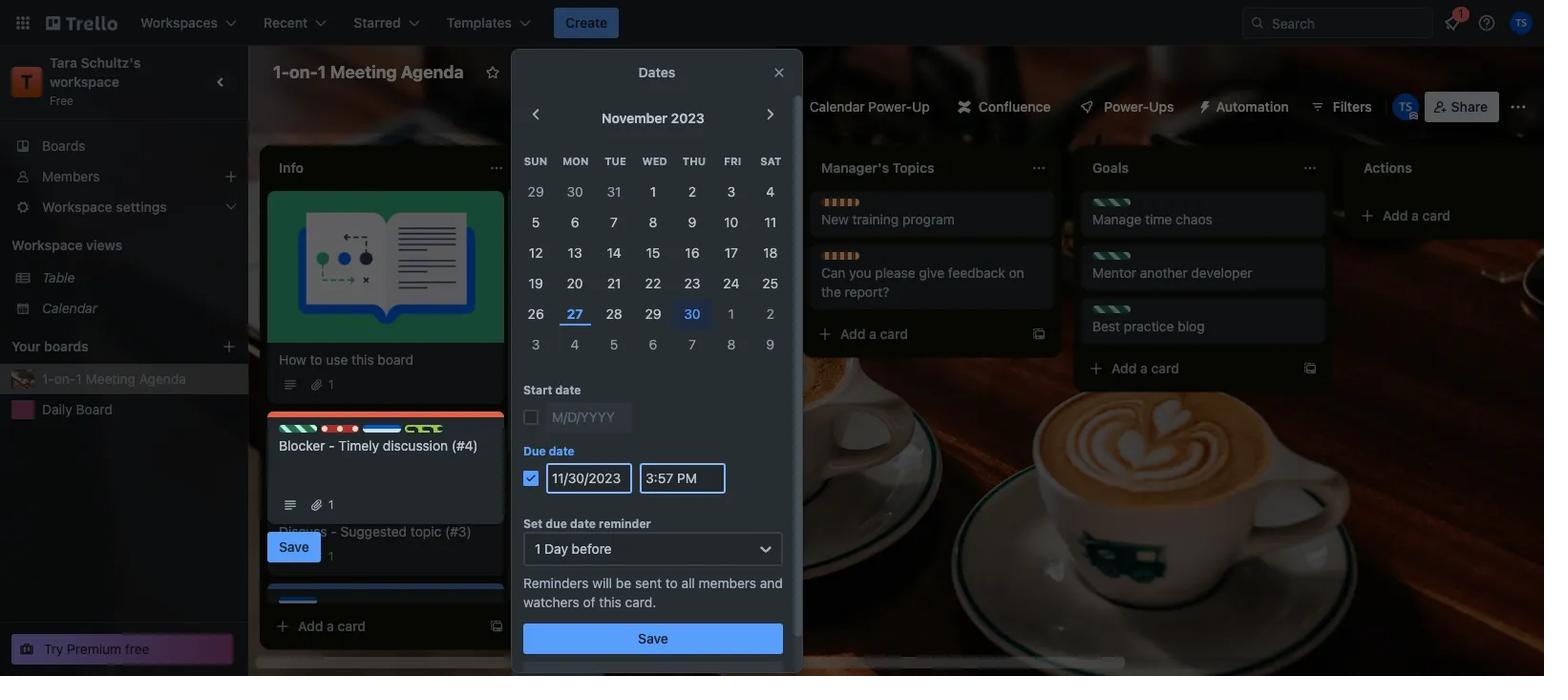 Task type: locate. For each thing, give the bounding box(es) containing it.
1 horizontal spatial 9 button
[[751, 330, 790, 360]]

0 vertical spatial to
[[310, 352, 322, 368]]

calendar right next month icon
[[810, 98, 865, 115]]

1 vertical spatial 29
[[645, 306, 661, 322]]

0 vertical spatial 2 button
[[673, 177, 712, 208]]

this down will
[[599, 594, 622, 611]]

0 vertical spatial 29 button
[[517, 177, 556, 208]]

my
[[624, 284, 643, 300]]

agenda up daily board link
[[139, 371, 186, 387]]

edit dates button
[[512, 618, 619, 649]]

0 horizontal spatial the
[[704, 284, 724, 300]]

1 vertical spatial 9
[[766, 337, 775, 353]]

board
[[378, 352, 414, 368]]

1 horizontal spatial 4 button
[[751, 177, 790, 208]]

17
[[725, 245, 738, 261]]

we right 10
[[753, 211, 770, 227]]

show menu image
[[1509, 97, 1528, 117]]

t link
[[11, 67, 42, 97]]

1 horizontal spatial 1-
[[273, 62, 289, 82]]

1 vertical spatial 4 button
[[556, 330, 595, 360]]

save left suggested
[[279, 539, 309, 555]]

0 horizontal spatial 3
[[532, 337, 540, 353]]

i
[[550, 356, 554, 373]]

0 vertical spatial agenda
[[401, 62, 464, 82]]

mentor another developer link
[[1093, 264, 1314, 283]]

0 horizontal spatial 7 button
[[595, 208, 634, 238]]

date down 'think'
[[555, 383, 581, 398]]

edit inside button
[[544, 453, 569, 469]]

date down open card link
[[549, 444, 575, 459]]

1 vertical spatial 3
[[532, 337, 540, 353]]

edit for edit dates
[[544, 625, 569, 641]]

0 horizontal spatial calendar
[[42, 300, 97, 316]]

the inside discuss can you please give feedback on the report?
[[821, 284, 841, 300]]

color: orange, title: "discuss" element for you
[[821, 252, 884, 266]]

7 for 7 button to the bottom
[[689, 337, 696, 353]]

2 for leftmost 2 button
[[688, 184, 696, 200]]

star or unstar board image
[[485, 65, 500, 80]]

6 up "improve"
[[649, 337, 658, 353]]

5 button up 12
[[517, 208, 556, 238]]

24 button
[[712, 269, 751, 299]]

3 button down 26
[[517, 330, 556, 360]]

discuss for drafted
[[569, 271, 613, 286]]

Search field
[[1266, 9, 1433, 37]]

17 button
[[712, 238, 751, 269]]

1 vertical spatial 3 button
[[517, 330, 556, 360]]

(#3)
[[445, 523, 472, 540]]

0 horizontal spatial 30
[[567, 184, 583, 200]]

1 horizontal spatial 1-on-1 meeting agenda
[[273, 62, 464, 82]]

mon
[[563, 155, 589, 167]]

for
[[683, 284, 700, 300]]

0 vertical spatial 7 button
[[595, 208, 634, 238]]

1 horizontal spatial agenda
[[401, 62, 464, 82]]

i've
[[550, 284, 572, 300]]

1 vertical spatial 7
[[689, 337, 696, 353]]

1 vertical spatial 2 button
[[751, 299, 790, 330]]

6 up '13'
[[571, 214, 579, 231]]

30 button down 23
[[673, 299, 712, 330]]

0 vertical spatial 1-
[[273, 62, 289, 82]]

0 vertical spatial 8 button
[[634, 208, 673, 238]]

last month image
[[524, 103, 547, 126]]

discuss i've drafted my goals for the next few months. any feedback?
[[550, 271, 754, 319]]

4
[[766, 184, 775, 200], [571, 337, 579, 353]]

2 power- from the left
[[1105, 98, 1149, 115]]

2 button up x,
[[673, 177, 712, 208]]

1 horizontal spatial calendar
[[810, 98, 865, 115]]

0 horizontal spatial workspace
[[11, 237, 83, 253]]

8 button up 15
[[634, 208, 673, 238]]

7 button up "14" on the left of the page
[[595, 208, 634, 238]]

how
[[279, 352, 306, 368]]

0 vertical spatial 3 button
[[712, 177, 751, 208]]

9 down 25 button
[[766, 337, 775, 353]]

0 vertical spatial 30
[[567, 184, 583, 200]]

discuss inside discuss i think we can improve velocity if we make some tooling changes.
[[569, 344, 613, 358]]

add
[[1383, 207, 1408, 224], [841, 326, 866, 342], [1112, 360, 1137, 376], [569, 417, 595, 434], [298, 618, 323, 634]]

25 button
[[751, 269, 790, 299]]

members inside button
[[597, 487, 656, 503]]

1 vertical spatial 1 button
[[712, 299, 751, 330]]

1 vertical spatial 1-on-1 meeting agenda
[[42, 371, 186, 387]]

due date
[[523, 444, 575, 459]]

try premium free
[[44, 641, 150, 657]]

discuss new training program
[[821, 199, 955, 227]]

workspace inside workspace visible button
[[546, 64, 616, 80]]

on-
[[289, 62, 318, 82], [54, 371, 76, 387]]

1 the from the left
[[704, 284, 724, 300]]

1 edit from the top
[[544, 453, 569, 469]]

5 for bottom 5 button
[[610, 337, 618, 353]]

color: green, title: "goal" element for best
[[1093, 306, 1137, 320]]

2 down 25 button
[[767, 306, 775, 322]]

new training program link
[[821, 210, 1043, 229]]

color: orange, title: "discuss" element up report?
[[821, 252, 884, 266]]

discuss inside discuss new training program
[[841, 199, 884, 213]]

members right all
[[699, 575, 757, 592]]

0 horizontal spatial 2
[[688, 184, 696, 200]]

8 button up changes. on the left of page
[[712, 330, 751, 360]]

edit left labels
[[544, 453, 569, 469]]

you
[[849, 265, 872, 281]]

workspace visible
[[546, 64, 660, 80]]

blocker inside blocker the team is stuck on x, how can we move forward?
[[569, 199, 611, 213]]

calendar power-up link
[[777, 92, 942, 122]]

confluence button
[[946, 92, 1062, 122]]

9 button right if
[[751, 330, 790, 360]]

0 vertical spatial meeting
[[330, 62, 397, 82]]

0 horizontal spatial 6 button
[[556, 208, 595, 238]]

add a card
[[1383, 207, 1451, 224], [841, 326, 908, 342], [1112, 360, 1180, 376], [569, 417, 637, 434], [298, 618, 366, 634]]

0 vertical spatial 7
[[611, 214, 618, 231]]

3 button up 10
[[712, 177, 751, 208]]

the right for
[[704, 284, 724, 300]]

change members
[[544, 487, 656, 503]]

12 button
[[517, 238, 556, 269]]

1 change from the top
[[544, 487, 593, 503]]

save button down card.
[[523, 624, 783, 655]]

open information menu image
[[1478, 13, 1497, 32]]

0 vertical spatial this
[[352, 352, 374, 368]]

0 horizontal spatial 9
[[688, 214, 697, 231]]

workspace for workspace visible
[[546, 64, 616, 80]]

tara schultz (taraschultz7) image
[[1510, 11, 1533, 34]]

chaos
[[1176, 211, 1213, 227]]

goal inside goal best practice blog
[[1112, 306, 1137, 320]]

0 horizontal spatial members
[[597, 487, 656, 503]]

calendar down table
[[42, 300, 97, 316]]

0 vertical spatial save button
[[267, 532, 321, 563]]

change up 1 day before
[[544, 522, 593, 538]]

calendar link
[[42, 299, 237, 318]]

8 up 15
[[649, 214, 658, 231]]

on left x,
[[663, 211, 678, 227]]

3 for 3 button to the left
[[532, 337, 540, 353]]

discuss for training
[[841, 199, 884, 213]]

the team is stuck on x, how can we move forward? link
[[550, 210, 772, 248]]

15
[[646, 245, 660, 261]]

be
[[616, 575, 632, 592]]

1 vertical spatial 30
[[684, 306, 701, 322]]

9 button up 16
[[673, 208, 712, 238]]

3 up 10
[[727, 184, 736, 200]]

color: orange, title: "discuss" element for think
[[550, 344, 613, 358]]

0 vertical spatial edit
[[544, 453, 569, 469]]

color: orange, title: "discuss" element up make
[[550, 344, 613, 358]]

add for create from template… icon
[[841, 326, 866, 342]]

1 vertical spatial edit
[[544, 625, 569, 641]]

1 horizontal spatial on-
[[289, 62, 318, 82]]

13 button
[[556, 238, 595, 269]]

7 right team at left top
[[611, 214, 618, 231]]

your boards with 2 items element
[[11, 335, 193, 358]]

1 vertical spatial save button
[[523, 624, 783, 655]]

this right the use
[[352, 352, 374, 368]]

goal inside 'goal manage time chaos'
[[1112, 199, 1137, 213]]

0 horizontal spatial meeting
[[86, 371, 136, 387]]

1 button down 24
[[712, 299, 751, 330]]

best practice blog link
[[1093, 317, 1314, 336]]

14
[[607, 245, 622, 261]]

i think we can improve velocity if we make some tooling changes. link
[[550, 355, 772, 394]]

try
[[44, 641, 63, 657]]

8 up the velocity
[[727, 337, 736, 353]]

1 vertical spatial 29 button
[[634, 299, 673, 330]]

color: orange, title: "discuss" element up you
[[821, 199, 884, 213]]

4 up 11
[[766, 184, 775, 200]]

1-on-1 meeting agenda
[[273, 62, 464, 82], [42, 371, 186, 387]]

4 button right i
[[556, 330, 595, 360]]

change cover button
[[512, 515, 643, 545]]

members up reminder
[[597, 487, 656, 503]]

0 vertical spatial 5 button
[[517, 208, 556, 238]]

1 horizontal spatial save button
[[523, 624, 783, 655]]

29 for 29 button to the right
[[645, 306, 661, 322]]

the down 'can'
[[821, 284, 841, 300]]

color: red, title: "blocker" element
[[550, 199, 611, 213], [321, 425, 382, 439], [321, 425, 382, 439]]

date up before
[[570, 517, 596, 531]]

0 horizontal spatial on
[[663, 211, 678, 227]]

change
[[544, 487, 593, 503], [544, 522, 593, 538]]

blocker - timely discussion (#4)
[[279, 437, 478, 454]]

change members button
[[512, 480, 667, 511]]

7 button down feedback?
[[673, 330, 712, 360]]

7 for the left 7 button
[[611, 214, 618, 231]]

can right how
[[727, 211, 749, 227]]

table
[[42, 269, 75, 286]]

start date
[[523, 383, 581, 398]]

power-
[[869, 98, 912, 115], [1105, 98, 1149, 115]]

confluence
[[979, 98, 1051, 115]]

can up some
[[612, 356, 635, 373]]

1 horizontal spatial can
[[727, 211, 749, 227]]

0 vertical spatial on-
[[289, 62, 318, 82]]

30 up the
[[567, 184, 583, 200]]

2 change from the top
[[544, 522, 593, 538]]

goal mentor another developer
[[1093, 252, 1253, 281]]

agenda left star or unstar board icon
[[401, 62, 464, 82]]

blocker fyi
[[340, 425, 400, 439], [340, 425, 400, 439]]

schultz's
[[81, 54, 141, 71]]

meeting inside text box
[[330, 62, 397, 82]]

0 horizontal spatial create from template… image
[[489, 619, 504, 634]]

1 horizontal spatial 2 button
[[751, 299, 790, 330]]

save down card.
[[638, 631, 669, 647]]

23 button
[[673, 269, 712, 299]]

on inside blocker the team is stuck on x, how can we move forward?
[[663, 211, 678, 227]]

1 horizontal spatial meeting
[[330, 62, 397, 82]]

1 inside text box
[[318, 62, 326, 82]]

1 vertical spatial 5
[[610, 337, 618, 353]]

7 button
[[595, 208, 634, 238], [673, 330, 712, 360]]

color: green, title: "goal" element for manage
[[1093, 199, 1137, 213]]

1 horizontal spatial this
[[599, 594, 622, 611]]

can
[[821, 265, 846, 281]]

0 vertical spatial workspace
[[546, 64, 616, 80]]

1 horizontal spatial the
[[821, 284, 841, 300]]

Board name text field
[[264, 57, 473, 88]]

29
[[528, 184, 544, 200], [645, 306, 661, 322]]

0 vertical spatial members
[[597, 487, 656, 503]]

next month image
[[760, 103, 783, 126]]

1 horizontal spatial 2
[[767, 306, 775, 322]]

discuss inside the discuss i've drafted my goals for the next few months. any feedback?
[[569, 271, 613, 286]]

1 horizontal spatial to
[[666, 575, 678, 592]]

0 vertical spatial 30 button
[[556, 177, 595, 208]]

automation
[[1216, 98, 1289, 115]]

1 button up stuck
[[634, 177, 673, 208]]

6 button up '13'
[[556, 208, 595, 238]]

goal inside goal mentor another developer
[[1112, 252, 1137, 266]]

change up "due"
[[544, 487, 593, 503]]

calendar power-up
[[810, 98, 930, 115]]

edit inside 'button'
[[544, 625, 569, 641]]

9 left how
[[688, 214, 697, 231]]

blocker - timely discussion (#4) link
[[279, 437, 493, 456]]

1 vertical spatial calendar
[[42, 300, 97, 316]]

2 edit from the top
[[544, 625, 569, 641]]

color: orange, title: "discuss" element for drafted
[[550, 271, 613, 286]]

9 for the rightmost '9' button
[[766, 337, 775, 353]]

2 button
[[673, 177, 712, 208], [751, 299, 790, 330]]

5 down 28 "button"
[[610, 337, 618, 353]]

1 vertical spatial change
[[544, 522, 593, 538]]

5 left the
[[532, 214, 540, 231]]

create from template… image
[[1303, 361, 1318, 376], [489, 619, 504, 634]]

to left all
[[666, 575, 678, 592]]

1 horizontal spatial 6 button
[[634, 330, 673, 360]]

7 up the velocity
[[689, 337, 696, 353]]

1 horizontal spatial workspace
[[546, 64, 616, 80]]

0 horizontal spatial 9 button
[[673, 208, 712, 238]]

color: orange, title: "discuss" element down 13 button
[[550, 271, 613, 286]]

1 horizontal spatial 4
[[766, 184, 775, 200]]

how
[[698, 211, 724, 227]]

1 horizontal spatial 30
[[684, 306, 701, 322]]

1 horizontal spatial 5 button
[[595, 330, 634, 360]]

give
[[919, 265, 945, 281]]

close popover image
[[772, 65, 787, 80]]

0 horizontal spatial 1-
[[42, 371, 54, 387]]

color: orange, title: "discuss" element
[[821, 199, 884, 213], [821, 252, 884, 266], [550, 271, 613, 286], [550, 344, 613, 358], [279, 511, 341, 525]]

30 button up the
[[556, 177, 595, 208]]

add for create from template… image to the top
[[1112, 360, 1137, 376]]

2
[[688, 184, 696, 200], [767, 306, 775, 322]]

fri
[[724, 155, 741, 167]]

1
[[318, 62, 326, 82], [650, 184, 656, 200], [729, 306, 735, 322], [76, 371, 82, 387], [329, 377, 334, 392], [329, 498, 334, 512], [535, 541, 541, 557], [329, 549, 334, 564]]

workspace up table
[[11, 237, 83, 253]]

1 vertical spatial on
[[1009, 265, 1025, 281]]

goals
[[646, 284, 679, 300]]

1 horizontal spatial 6
[[649, 337, 658, 353]]

1 vertical spatial meeting
[[86, 371, 136, 387]]

1 vertical spatial 9 button
[[751, 330, 790, 360]]

reminders
[[523, 575, 589, 592]]

4 up 'think'
[[571, 337, 579, 353]]

0 vertical spatial 9 button
[[673, 208, 712, 238]]

edit for edit labels
[[544, 453, 569, 469]]

29 down sun
[[528, 184, 544, 200]]

ups
[[1149, 98, 1174, 115]]

sat
[[761, 155, 782, 167]]

save button left suggested
[[267, 532, 321, 563]]

create from template… image
[[1032, 327, 1047, 342]]

1 vertical spatial 30 button
[[673, 299, 712, 330]]

22
[[645, 275, 661, 292]]

members link
[[0, 161, 248, 192]]

1 horizontal spatial 7
[[689, 337, 696, 353]]

color: blue, title: "fyi" element
[[363, 425, 401, 439], [363, 425, 401, 439], [279, 597, 317, 611]]

edit card image
[[480, 420, 495, 436]]

on right feedback
[[1009, 265, 1025, 281]]

30 down for
[[684, 306, 701, 322]]

to left the use
[[310, 352, 322, 368]]

1 vertical spatial 8 button
[[712, 330, 751, 360]]

30
[[567, 184, 583, 200], [684, 306, 701, 322]]

29 down goals on the top of page
[[645, 306, 661, 322]]

1 horizontal spatial 8
[[727, 337, 736, 353]]

- left timely
[[329, 437, 335, 454]]

2 the from the left
[[821, 284, 841, 300]]

program
[[903, 211, 955, 227]]

automation button
[[1190, 92, 1301, 122]]

on inside discuss can you please give feedback on the report?
[[1009, 265, 1025, 281]]

members
[[42, 168, 100, 184]]

4 button up 11
[[751, 177, 790, 208]]

all
[[681, 575, 695, 592]]

6 button down any
[[634, 330, 673, 360]]

the
[[550, 211, 574, 227]]

(#4)
[[452, 437, 478, 454]]

- left suggested
[[331, 523, 337, 540]]

power- inside button
[[1105, 98, 1149, 115]]

color: green, title: "goal" element
[[1093, 199, 1137, 213], [1093, 252, 1137, 266], [1093, 306, 1137, 320], [279, 425, 323, 439], [279, 425, 323, 439]]

2 button down 25
[[751, 299, 790, 330]]

5 button down 28
[[595, 330, 634, 360]]

reminder
[[599, 517, 651, 531]]

0 vertical spatial date
[[555, 383, 581, 398]]

color: bold lime, title: none image
[[405, 425, 443, 433], [405, 425, 443, 433]]

0 horizontal spatial 4 button
[[556, 330, 595, 360]]

your
[[11, 338, 41, 354]]

of
[[583, 594, 596, 611]]

2 up x,
[[688, 184, 696, 200]]

0 horizontal spatial 1 button
[[634, 177, 673, 208]]

discuss inside discuss can you please give feedback on the report?
[[841, 252, 884, 266]]

0 vertical spatial 2
[[688, 184, 696, 200]]

move
[[550, 230, 584, 246]]

1 horizontal spatial 29
[[645, 306, 661, 322]]

21
[[607, 275, 621, 292]]

0 horizontal spatial 8
[[649, 214, 658, 231]]

0 vertical spatial 29
[[528, 184, 544, 200]]

0 vertical spatial can
[[727, 211, 749, 227]]

workspace
[[546, 64, 616, 80], [11, 237, 83, 253]]

workspace down create "button" at the left top
[[546, 64, 616, 80]]

3 down 26 button
[[532, 337, 540, 353]]

0 horizontal spatial can
[[612, 356, 635, 373]]

0 horizontal spatial 5 button
[[517, 208, 556, 238]]

edit down watchers
[[544, 625, 569, 641]]

1 vertical spatial this
[[599, 594, 622, 611]]

sm image
[[1190, 92, 1216, 118]]

0 vertical spatial 6
[[571, 214, 579, 231]]

9 for the left '9' button
[[688, 214, 697, 231]]



Task type: vqa. For each thing, say whether or not it's contained in the screenshot.
0 notifications icon
no



Task type: describe. For each thing, give the bounding box(es) containing it.
date for due date
[[549, 444, 575, 459]]

0 horizontal spatial 2 button
[[673, 177, 712, 208]]

19 button
[[517, 269, 556, 299]]

is
[[612, 211, 622, 227]]

0 horizontal spatial 1-on-1 meeting agenda
[[42, 371, 186, 387]]

how to use this board
[[279, 352, 414, 368]]

discuss can you please give feedback on the report?
[[821, 252, 1025, 300]]

0 vertical spatial 6 button
[[556, 208, 595, 238]]

workspace for workspace views
[[11, 237, 83, 253]]

0 horizontal spatial to
[[310, 352, 322, 368]]

power-ups button
[[1066, 92, 1186, 122]]

can inside discuss i think we can improve velocity if we make some tooling changes.
[[612, 356, 635, 373]]

0 vertical spatial -
[[329, 437, 335, 454]]

archive
[[544, 659, 592, 675]]

0 horizontal spatial save button
[[267, 532, 321, 563]]

1 vertical spatial 6 button
[[634, 330, 673, 360]]

1 vertical spatial 7 button
[[673, 330, 712, 360]]

11
[[765, 214, 777, 231]]

0 horizontal spatial agenda
[[139, 371, 186, 387]]

copy
[[544, 590, 577, 607]]

create
[[566, 14, 608, 31]]

tara schultz (taraschultz7) image
[[1392, 94, 1419, 120]]

19
[[529, 275, 543, 292]]

due
[[546, 517, 567, 531]]

open
[[544, 418, 578, 435]]

0 vertical spatial 4 button
[[751, 177, 790, 208]]

try premium free button
[[11, 634, 233, 665]]

28 button
[[595, 299, 634, 330]]

daily board
[[42, 401, 112, 417]]

18
[[763, 245, 778, 261]]

0 horizontal spatial 3 button
[[517, 330, 556, 360]]

we right if
[[754, 356, 771, 373]]

1 notification image
[[1441, 11, 1464, 34]]

10 button
[[712, 208, 751, 238]]

0 vertical spatial 8
[[649, 214, 658, 231]]

due
[[523, 444, 546, 459]]

filters
[[1333, 98, 1372, 115]]

29 for the top 29 button
[[528, 184, 544, 200]]

discuss for you
[[841, 252, 884, 266]]

1- inside text box
[[273, 62, 289, 82]]

stuck
[[625, 211, 659, 227]]

months.
[[576, 303, 626, 319]]

0 vertical spatial create from template… image
[[1303, 361, 1318, 376]]

2 vertical spatial date
[[570, 517, 596, 531]]

practice
[[1124, 318, 1174, 334]]

filters button
[[1305, 92, 1378, 122]]

- inside discuss discuss - suggested topic (#3)
[[331, 523, 337, 540]]

calendar for calendar
[[42, 300, 97, 316]]

boards
[[44, 338, 89, 354]]

goal best practice blog
[[1093, 306, 1205, 334]]

this inside reminders will be sent to all members and watchers of this card.
[[599, 594, 622, 611]]

1 vertical spatial 8
[[727, 337, 736, 353]]

0 horizontal spatial on-
[[54, 371, 76, 387]]

26
[[528, 306, 544, 322]]

Add time text field
[[640, 464, 726, 494]]

13
[[568, 245, 582, 261]]

can inside blocker the team is stuck on x, how can we move forward?
[[727, 211, 749, 227]]

manage
[[1093, 211, 1142, 227]]

add for the left create from template… image
[[298, 618, 323, 634]]

15 button
[[634, 238, 673, 269]]

set
[[523, 517, 543, 531]]

1 day before
[[535, 541, 612, 557]]

think
[[557, 356, 588, 373]]

16 button
[[673, 238, 712, 269]]

november 2023
[[602, 110, 705, 126]]

25
[[763, 275, 779, 292]]

change for change members
[[544, 487, 593, 503]]

1 horizontal spatial 29 button
[[634, 299, 673, 330]]

views
[[86, 237, 122, 253]]

goal for best
[[1112, 306, 1137, 320]]

reminders will be sent to all members and watchers of this card.
[[523, 575, 783, 611]]

primary element
[[0, 0, 1545, 46]]

change for change cover
[[544, 522, 593, 538]]

use
[[326, 352, 348, 368]]

agenda inside text box
[[401, 62, 464, 82]]

can you please give feedback on the report? link
[[821, 264, 1043, 302]]

blog
[[1178, 318, 1205, 334]]

0 horizontal spatial this
[[352, 352, 374, 368]]

16
[[685, 245, 700, 261]]

add board image
[[222, 339, 237, 354]]

M/D/YYYY text field
[[546, 464, 632, 494]]

day
[[545, 541, 568, 557]]

1 horizontal spatial 8 button
[[712, 330, 751, 360]]

27
[[567, 306, 583, 322]]

1-on-1 meeting agenda inside text box
[[273, 62, 464, 82]]

0 horizontal spatial 8 button
[[634, 208, 673, 238]]

feedback
[[948, 265, 1006, 281]]

Blocker - Timely discussion (#4) text field
[[279, 437, 493, 490]]

search image
[[1250, 15, 1266, 31]]

how to use this board link
[[279, 351, 493, 370]]

we inside blocker the team is stuck on x, how can we move forward?
[[753, 211, 770, 227]]

customize views image
[[767, 63, 786, 82]]

tooling
[[624, 375, 666, 392]]

if
[[742, 356, 750, 373]]

11 button
[[751, 208, 790, 238]]

sun
[[524, 155, 547, 167]]

to inside reminders will be sent to all members and watchers of this card.
[[666, 575, 678, 592]]

workspace views
[[11, 237, 122, 253]]

labels
[[572, 453, 610, 469]]

the inside the discuss i've drafted my goals for the next few months. any feedback?
[[704, 284, 724, 300]]

discuss for -
[[298, 511, 341, 525]]

0 vertical spatial 4
[[766, 184, 775, 200]]

28
[[606, 306, 622, 322]]

blocker the team is stuck on x, how can we move forward?
[[550, 199, 770, 246]]

visible
[[620, 64, 660, 80]]

1 vertical spatial 1-
[[42, 371, 54, 387]]

discuss for think
[[569, 344, 613, 358]]

1 horizontal spatial 30 button
[[673, 299, 712, 330]]

30 for 30 button to the right
[[684, 306, 701, 322]]

another
[[1140, 265, 1188, 281]]

some
[[587, 375, 620, 392]]

goal for manage
[[1112, 199, 1137, 213]]

0 vertical spatial save
[[279, 539, 309, 555]]

start
[[523, 383, 553, 398]]

share button
[[1425, 92, 1500, 122]]

time
[[1146, 211, 1172, 227]]

tara
[[50, 54, 77, 71]]

edit labels button
[[512, 446, 621, 477]]

calendar for calendar power-up
[[810, 98, 865, 115]]

5 for topmost 5 button
[[532, 214, 540, 231]]

goal for mentor
[[1112, 252, 1137, 266]]

members inside reminders will be sent to all members and watchers of this card.
[[699, 575, 757, 592]]

color: orange, title: "discuss" element down timely
[[279, 511, 341, 525]]

1 vertical spatial 5 button
[[595, 330, 634, 360]]

discuss discuss - suggested topic (#3)
[[279, 511, 472, 540]]

1 power- from the left
[[869, 98, 912, 115]]

boards link
[[0, 131, 248, 161]]

on- inside text box
[[289, 62, 318, 82]]

0 horizontal spatial 4
[[571, 337, 579, 353]]

0 horizontal spatial 6
[[571, 214, 579, 231]]

2 for the bottom 2 button
[[767, 306, 775, 322]]

make
[[550, 375, 583, 392]]

3 for 3 button to the top
[[727, 184, 736, 200]]

M/D/YYYY text field
[[546, 402, 632, 433]]

goal manage time chaos
[[1093, 199, 1213, 227]]

will
[[593, 575, 612, 592]]

workspace
[[50, 74, 119, 90]]

color: green, title: "goal" element for mentor
[[1093, 252, 1137, 266]]

1 horizontal spatial save
[[638, 631, 669, 647]]

november
[[602, 110, 668, 126]]

changes.
[[670, 375, 726, 392]]

color: orange, title: "discuss" element for training
[[821, 199, 884, 213]]

improve
[[638, 356, 687, 373]]

we up some
[[591, 356, 609, 373]]

daily
[[42, 401, 72, 417]]

30 for top 30 button
[[567, 184, 583, 200]]

feedback?
[[657, 303, 721, 319]]

date for start date
[[555, 383, 581, 398]]

22 button
[[634, 269, 673, 299]]

1 vertical spatial 6
[[649, 337, 658, 353]]

12
[[529, 245, 543, 261]]



